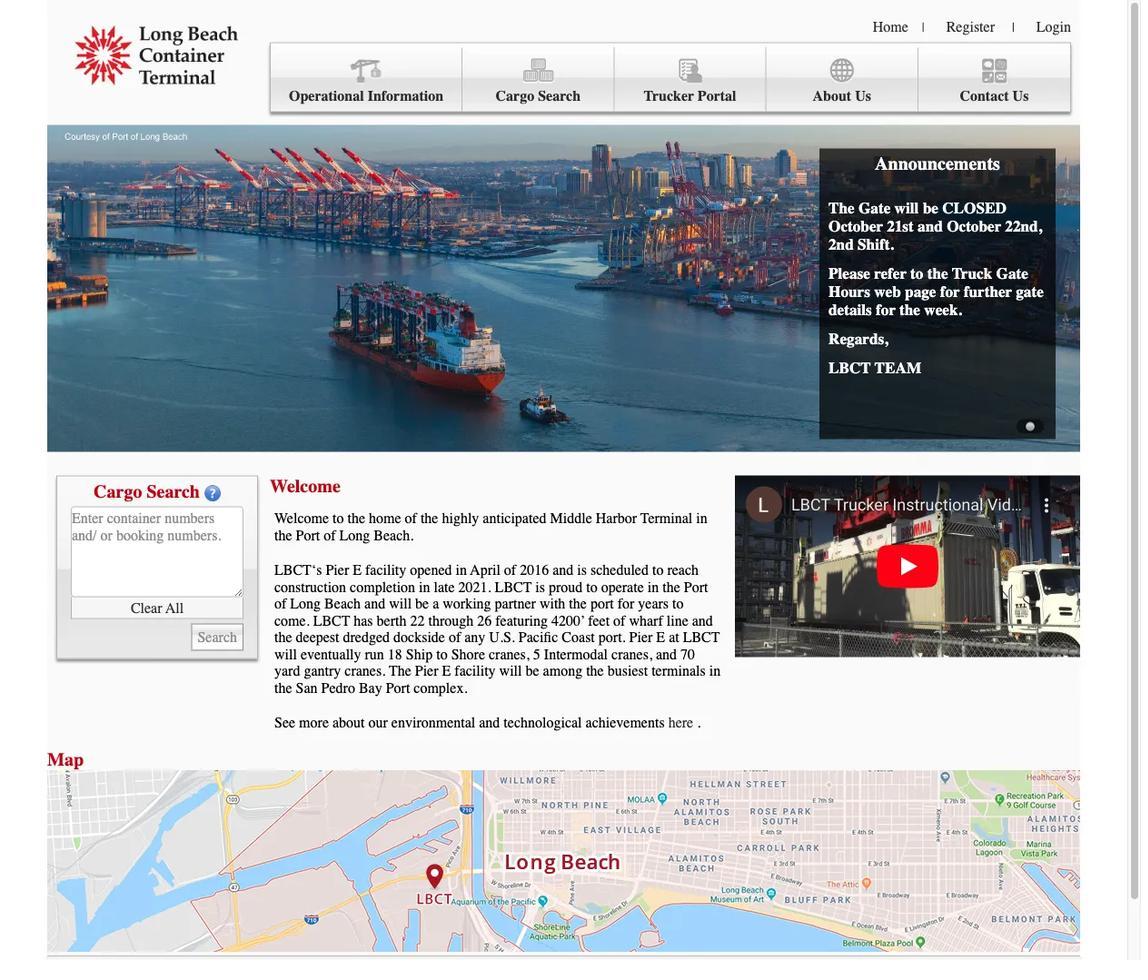 Task type: describe. For each thing, give the bounding box(es) containing it.
for inside the lbct's pier e facility opened in april of 2016 and is scheduled to reach construction completion in late 2021.  lbct is proud to operate in the port of long beach and will be a working partner with the port for years to come.  lbct has berth 22 through 26 featuring 4200' feet of wharf line and the deepest dredged dockside of any u.s. pacific coast port. pier e at lbct will eventually run 18 ship to shore cranes, 5 intermodal cranes, and 70 yard gantry cranes. the pier e facility will be among the busiest terminals in the san pedro bay port complex.
[[618, 596, 635, 613]]

shore
[[451, 646, 485, 663]]

2 horizontal spatial for
[[940, 283, 960, 301]]

0 vertical spatial cargo search
[[496, 88, 581, 105]]

clear all
[[131, 600, 184, 616]]

5
[[533, 646, 541, 663]]

u.s.
[[489, 629, 515, 646]]

lbct's pier e facility opened in april of 2016 and is scheduled to reach construction completion in late 2021.  lbct is proud to operate in the port of long beach and will be a working partner with the port for years to come.  lbct has berth 22 through 26 featuring 4200' feet of wharf line and the deepest dredged dockside of any u.s. pacific coast port. pier e at lbct will eventually run 18 ship to shore cranes, 5 intermodal cranes, and 70 yard gantry cranes. the pier e facility will be among the busiest terminals in the san pedro bay port complex.
[[274, 562, 721, 697]]

shift.
[[858, 236, 894, 254]]

among
[[543, 663, 583, 680]]

0 vertical spatial facility
[[365, 562, 407, 579]]

has
[[354, 613, 373, 629]]

18
[[388, 646, 402, 663]]

2 vertical spatial be
[[526, 663, 539, 680]]

1 october from the left
[[829, 218, 883, 236]]

of right feet
[[614, 613, 626, 629]]

our
[[369, 715, 388, 732]]

come.
[[274, 613, 310, 629]]

login link
[[1037, 18, 1071, 35]]

0 horizontal spatial pier
[[326, 562, 349, 579]]

register
[[947, 18, 995, 35]]

in right 'operate'
[[648, 579, 659, 596]]

and left technological
[[479, 715, 500, 732]]

april
[[470, 562, 501, 579]]

and left 70
[[656, 646, 677, 663]]

1 horizontal spatial cargo
[[496, 88, 535, 105]]

0 horizontal spatial is
[[535, 579, 545, 596]]

san
[[296, 680, 318, 697]]

intermodal
[[544, 646, 608, 663]]

the inside the lbct's pier e facility opened in april of 2016 and is scheduled to reach construction completion in late 2021.  lbct is proud to operate in the port of long beach and will be a working partner with the port for years to come.  lbct has berth 22 through 26 featuring 4200' feet of wharf line and the deepest dredged dockside of any u.s. pacific coast port. pier e at lbct will eventually run 18 ship to shore cranes, 5 intermodal cranes, and 70 yard gantry cranes. the pier e facility will be among the busiest terminals in the san pedro bay port complex.
[[389, 663, 411, 680]]

late
[[434, 579, 455, 596]]

trucker portal link
[[615, 48, 767, 112]]

run
[[365, 646, 384, 663]]

of up construction on the left
[[324, 527, 336, 544]]

1 | from the left
[[922, 20, 925, 35]]

lbct right at
[[683, 629, 720, 646]]

home link
[[873, 18, 909, 35]]

the left port in the right of the page
[[569, 596, 587, 613]]

the inside the gate will be closed october 21st and october 22nd, 2nd shift.
[[829, 199, 855, 218]]

2016
[[520, 562, 549, 579]]

pacific
[[519, 629, 558, 646]]

port
[[591, 596, 614, 613]]

see more about our environmental and technological achievements here .
[[274, 715, 701, 732]]

announcements
[[875, 153, 1000, 174]]

pedro
[[321, 680, 355, 697]]

0 horizontal spatial cargo search
[[94, 481, 200, 502]]

contact us
[[960, 88, 1029, 105]]

the left the truck
[[928, 265, 948, 283]]

register link
[[947, 18, 995, 35]]

in left late
[[419, 579, 430, 596]]

menu bar containing operational information
[[270, 42, 1071, 112]]

will left a
[[389, 596, 412, 613]]

cargo search link
[[463, 48, 615, 112]]

and right line
[[692, 613, 713, 629]]

to inside please refer to the truck gate hours web page for further gate details for the week.
[[911, 265, 924, 283]]

line
[[667, 613, 689, 629]]

beach
[[325, 596, 361, 613]]

of down lbct's
[[274, 596, 287, 613]]

page
[[905, 283, 937, 301]]

partner
[[495, 596, 536, 613]]

1 horizontal spatial port
[[386, 680, 410, 697]]

operational information link
[[271, 48, 463, 112]]

opened
[[410, 562, 452, 579]]

information
[[368, 88, 444, 105]]

wharf
[[629, 613, 663, 629]]

truck
[[952, 265, 993, 283]]

22
[[410, 613, 425, 629]]

the gate will be closed october 21st and october 22nd, 2nd shift.
[[829, 199, 1042, 254]]

search inside the cargo search link
[[538, 88, 581, 105]]

about
[[333, 715, 365, 732]]

the left san
[[274, 680, 292, 697]]

lbct down "regards,​"
[[829, 359, 871, 378]]

gate
[[1016, 283, 1044, 301]]

gate inside please refer to the truck gate hours web page for further gate details for the week.
[[997, 265, 1029, 283]]

2021.
[[459, 579, 491, 596]]

the left week.
[[900, 301, 921, 319]]

lbct team
[[829, 359, 922, 378]]

here link
[[669, 715, 694, 732]]

hours
[[829, 283, 871, 301]]

beach.
[[374, 527, 414, 544]]

2 | from the left
[[1012, 20, 1015, 35]]

eventually
[[301, 646, 361, 663]]

about us
[[813, 88, 871, 105]]

terminal
[[641, 510, 693, 527]]

with
[[540, 596, 566, 613]]

Enter container numbers and/ or booking numbers. text field
[[71, 507, 244, 598]]

lbct up featuring
[[495, 579, 532, 596]]

please
[[829, 265, 870, 283]]

week.
[[924, 301, 962, 319]]

in right 70
[[709, 663, 721, 680]]

harbor
[[596, 510, 637, 527]]

70
[[681, 646, 695, 663]]

all
[[165, 600, 184, 616]]

berth
[[377, 613, 407, 629]]

yard
[[274, 663, 300, 680]]

proud
[[549, 579, 583, 596]]

0 horizontal spatial search
[[147, 481, 200, 502]]

1 horizontal spatial facility
[[455, 663, 496, 680]]

1 horizontal spatial for
[[876, 301, 896, 319]]

achievements
[[586, 715, 665, 732]]

a
[[433, 596, 439, 613]]

to left the reach
[[652, 562, 664, 579]]

1 vertical spatial pier
[[629, 629, 653, 646]]

web
[[874, 283, 901, 301]]

welcome for welcome
[[270, 476, 341, 497]]

team
[[875, 359, 922, 378]]

coast
[[562, 629, 595, 646]]

environmental
[[392, 715, 476, 732]]

please refer to the truck gate hours web page for further gate details for the week.
[[829, 265, 1044, 319]]

years
[[638, 596, 669, 613]]

2 vertical spatial e
[[442, 663, 451, 680]]

cranes.
[[345, 663, 385, 680]]

clear all button
[[71, 598, 244, 619]]

complex.
[[414, 680, 467, 697]]

construction
[[274, 579, 346, 596]]

bay
[[359, 680, 382, 697]]



Task type: locate. For each thing, give the bounding box(es) containing it.
0 vertical spatial e
[[353, 562, 362, 579]]

0 horizontal spatial be
[[415, 596, 429, 613]]

technological
[[504, 715, 582, 732]]

0 horizontal spatial the
[[389, 663, 411, 680]]

menu bar
[[270, 42, 1071, 112]]

us for contact us
[[1013, 88, 1029, 105]]

pier
[[326, 562, 349, 579], [629, 629, 653, 646], [415, 663, 439, 680]]

port up line
[[684, 579, 708, 596]]

will down come.
[[274, 646, 297, 663]]

1 horizontal spatial us
[[1013, 88, 1029, 105]]

facility down any
[[455, 663, 496, 680]]

e up beach
[[353, 562, 362, 579]]

0 horizontal spatial |
[[922, 20, 925, 35]]

of
[[405, 510, 417, 527], [324, 527, 336, 544], [504, 562, 516, 579], [274, 596, 287, 613], [614, 613, 626, 629], [449, 629, 461, 646]]

1 us from the left
[[855, 88, 871, 105]]

the right among
[[586, 663, 604, 680]]

in right late
[[456, 562, 467, 579]]

1 vertical spatial cargo
[[94, 481, 142, 502]]

anticipated
[[483, 510, 547, 527]]

0 horizontal spatial facility
[[365, 562, 407, 579]]

21st and
[[887, 218, 943, 236]]

2 horizontal spatial e
[[656, 629, 665, 646]]

and right 2016
[[553, 562, 574, 579]]

reach
[[667, 562, 699, 579]]

is left scheduled
[[577, 562, 587, 579]]

map
[[47, 750, 84, 771]]

1 horizontal spatial october
[[947, 218, 1002, 236]]

welcome inside welcome to the home of the highly anticipated middle harbor terminal in the port of long beach.
[[274, 510, 329, 527]]

trucker portal
[[644, 88, 737, 105]]

feet
[[588, 613, 610, 629]]

details
[[829, 301, 872, 319]]

0 horizontal spatial e
[[353, 562, 362, 579]]

about us link
[[767, 48, 919, 112]]

facility
[[365, 562, 407, 579], [455, 663, 496, 680]]

2 us from the left
[[1013, 88, 1029, 105]]

be left a
[[415, 596, 429, 613]]

.
[[697, 715, 701, 732]]

of right 'home' at the bottom left
[[405, 510, 417, 527]]

2nd
[[829, 236, 854, 254]]

long down lbct's
[[290, 596, 321, 613]]

completion
[[350, 579, 415, 596]]

0 vertical spatial long
[[339, 527, 370, 544]]

e left shore
[[442, 663, 451, 680]]

gantry
[[304, 663, 341, 680]]

featuring
[[495, 613, 548, 629]]

contact
[[960, 88, 1009, 105]]

through
[[428, 613, 474, 629]]

port inside welcome to the home of the highly anticipated middle harbor terminal in the port of long beach.
[[296, 527, 320, 544]]

e left at
[[656, 629, 665, 646]]

home
[[369, 510, 401, 527]]

the up lbct's
[[274, 527, 292, 544]]

in right terminal
[[696, 510, 708, 527]]

the left 'home' at the bottom left
[[348, 510, 365, 527]]

more
[[299, 715, 329, 732]]

0 vertical spatial welcome
[[270, 476, 341, 497]]

1 horizontal spatial e
[[442, 663, 451, 680]]

trucker
[[644, 88, 694, 105]]

cranes, down the wharf
[[612, 646, 652, 663]]

22nd,
[[1005, 218, 1042, 236]]

1 horizontal spatial is
[[577, 562, 587, 579]]

| left login link
[[1012, 20, 1015, 35]]

login
[[1037, 18, 1071, 35]]

1 horizontal spatial pier
[[415, 663, 439, 680]]

1 vertical spatial the
[[389, 663, 411, 680]]

us right 'about'
[[855, 88, 871, 105]]

welcome to the home of the highly anticipated middle harbor terminal in the port of long beach.
[[274, 510, 708, 544]]

1 cranes, from the left
[[489, 646, 530, 663]]

busiest
[[608, 663, 648, 680]]

see
[[274, 715, 295, 732]]

gate right the truck
[[997, 265, 1029, 283]]

cranes, left 5
[[489, 646, 530, 663]]

operational information
[[289, 88, 444, 105]]

port up lbct's
[[296, 527, 320, 544]]

for right page
[[940, 283, 960, 301]]

lbct's
[[274, 562, 322, 579]]

be left the closed
[[923, 199, 939, 218]]

gate inside the gate will be closed october 21st and october 22nd, 2nd shift.
[[859, 199, 891, 218]]

0 horizontal spatial port
[[296, 527, 320, 544]]

1 horizontal spatial gate
[[997, 265, 1029, 283]]

1 horizontal spatial be
[[526, 663, 539, 680]]

home
[[873, 18, 909, 35]]

long inside welcome to the home of the highly anticipated middle harbor terminal in the port of long beach.
[[339, 527, 370, 544]]

regards,​
[[829, 330, 888, 349]]

port right "bay" at the bottom of the page
[[386, 680, 410, 697]]

for
[[940, 283, 960, 301], [876, 301, 896, 319], [618, 596, 635, 613]]

working
[[443, 596, 491, 613]]

will down announcements
[[895, 199, 919, 218]]

be left among
[[526, 663, 539, 680]]

the right run
[[389, 663, 411, 680]]

the up 2nd
[[829, 199, 855, 218]]

be inside the gate will be closed october 21st and october 22nd, 2nd shift.
[[923, 199, 939, 218]]

closed
[[943, 199, 1007, 218]]

e
[[353, 562, 362, 579], [656, 629, 665, 646], [442, 663, 451, 680]]

terminals
[[652, 663, 706, 680]]

1 horizontal spatial cranes,
[[612, 646, 652, 663]]

us right contact
[[1013, 88, 1029, 105]]

and right beach
[[364, 596, 385, 613]]

facility down beach.
[[365, 562, 407, 579]]

0 vertical spatial cargo
[[496, 88, 535, 105]]

deepest
[[296, 629, 339, 646]]

highly
[[442, 510, 479, 527]]

to inside welcome to the home of the highly anticipated middle harbor terminal in the port of long beach.
[[333, 510, 344, 527]]

0 vertical spatial port
[[296, 527, 320, 544]]

welcome for welcome to the home of the highly anticipated middle harbor terminal in the port of long beach.
[[274, 510, 329, 527]]

long inside the lbct's pier e facility opened in april of 2016 and is scheduled to reach construction completion in late 2021.  lbct is proud to operate in the port of long beach and will be a working partner with the port for years to come.  lbct has berth 22 through 26 featuring 4200' feet of wharf line and the deepest dredged dockside of any u.s. pacific coast port. pier e at lbct will eventually run 18 ship to shore cranes, 5 intermodal cranes, and 70 yard gantry cranes. the pier e facility will be among the busiest terminals in the san pedro bay port complex.
[[290, 596, 321, 613]]

1 vertical spatial facility
[[455, 663, 496, 680]]

about
[[813, 88, 852, 105]]

0 horizontal spatial us
[[855, 88, 871, 105]]

0 horizontal spatial for
[[618, 596, 635, 613]]

to right years at the right bottom
[[673, 596, 684, 613]]

to
[[911, 265, 924, 283], [333, 510, 344, 527], [652, 562, 664, 579], [586, 579, 598, 596], [673, 596, 684, 613], [436, 646, 448, 663]]

1 vertical spatial gate
[[997, 265, 1029, 283]]

be
[[923, 199, 939, 218], [415, 596, 429, 613], [526, 663, 539, 680]]

0 vertical spatial be
[[923, 199, 939, 218]]

in inside welcome to the home of the highly anticipated middle harbor terminal in the port of long beach.
[[696, 510, 708, 527]]

2 vertical spatial pier
[[415, 663, 439, 680]]

0 vertical spatial gate
[[859, 199, 891, 218]]

2 vertical spatial port
[[386, 680, 410, 697]]

and
[[553, 562, 574, 579], [364, 596, 385, 613], [692, 613, 713, 629], [656, 646, 677, 663], [479, 715, 500, 732]]

to right ship
[[436, 646, 448, 663]]

to left 'home' at the bottom left
[[333, 510, 344, 527]]

1 vertical spatial long
[[290, 596, 321, 613]]

1 horizontal spatial search
[[538, 88, 581, 105]]

clear
[[131, 600, 162, 616]]

1 horizontal spatial |
[[1012, 20, 1015, 35]]

will inside the gate will be closed october 21st and october 22nd, 2nd shift.
[[895, 199, 919, 218]]

long left beach.
[[339, 527, 370, 544]]

1 vertical spatial port
[[684, 579, 708, 596]]

of left any
[[449, 629, 461, 646]]

1 horizontal spatial cargo search
[[496, 88, 581, 105]]

the up line
[[663, 579, 680, 596]]

26
[[477, 613, 492, 629]]

1 vertical spatial cargo search
[[94, 481, 200, 502]]

None submit
[[191, 624, 244, 651]]

at
[[669, 629, 679, 646]]

2 horizontal spatial port
[[684, 579, 708, 596]]

operate
[[601, 579, 644, 596]]

1 horizontal spatial long
[[339, 527, 370, 544]]

welcome
[[270, 476, 341, 497], [274, 510, 329, 527]]

october up please
[[829, 218, 883, 236]]

2 horizontal spatial pier
[[629, 629, 653, 646]]

dredged
[[343, 629, 390, 646]]

middle
[[550, 510, 592, 527]]

0 vertical spatial the
[[829, 199, 855, 218]]

0 vertical spatial pier
[[326, 562, 349, 579]]

0 horizontal spatial october
[[829, 218, 883, 236]]

will left 5
[[499, 663, 522, 680]]

pier right port.
[[629, 629, 653, 646]]

gate
[[859, 199, 891, 218], [997, 265, 1029, 283]]

for right details
[[876, 301, 896, 319]]

the up yard
[[274, 629, 292, 646]]

| right home link
[[922, 20, 925, 35]]

0 horizontal spatial gate
[[859, 199, 891, 218]]

to right proud
[[586, 579, 598, 596]]

1 vertical spatial welcome
[[274, 510, 329, 527]]

1 horizontal spatial the
[[829, 199, 855, 218]]

2 october from the left
[[947, 218, 1002, 236]]

dockside
[[394, 629, 445, 646]]

1 vertical spatial search
[[147, 481, 200, 502]]

of left 2016
[[504, 562, 516, 579]]

1 vertical spatial be
[[415, 596, 429, 613]]

further
[[964, 283, 1012, 301]]

the
[[928, 265, 948, 283], [900, 301, 921, 319], [348, 510, 365, 527], [421, 510, 438, 527], [274, 527, 292, 544], [663, 579, 680, 596], [569, 596, 587, 613], [274, 629, 292, 646], [586, 663, 604, 680], [274, 680, 292, 697]]

october up the truck
[[947, 218, 1002, 236]]

pier up beach
[[326, 562, 349, 579]]

0 vertical spatial search
[[538, 88, 581, 105]]

search
[[538, 88, 581, 105], [147, 481, 200, 502]]

for right port in the right of the page
[[618, 596, 635, 613]]

2 cranes, from the left
[[612, 646, 652, 663]]

pier down dockside
[[415, 663, 439, 680]]

lbct left has
[[313, 613, 350, 629]]

2 horizontal spatial be
[[923, 199, 939, 218]]

to right refer
[[911, 265, 924, 283]]

gate up shift.
[[859, 199, 891, 218]]

1 vertical spatial e
[[656, 629, 665, 646]]

0 horizontal spatial cargo
[[94, 481, 142, 502]]

0 horizontal spatial long
[[290, 596, 321, 613]]

contact us link
[[919, 48, 1071, 112]]

will
[[895, 199, 919, 218], [389, 596, 412, 613], [274, 646, 297, 663], [499, 663, 522, 680]]

0 horizontal spatial cranes,
[[489, 646, 530, 663]]

the left "highly"
[[421, 510, 438, 527]]

us for about us
[[855, 88, 871, 105]]

is left proud
[[535, 579, 545, 596]]



Task type: vqa. For each thing, say whether or not it's contained in the screenshot.
TMF_CONTAINER_HOLD's 'RELEASED' cell
no



